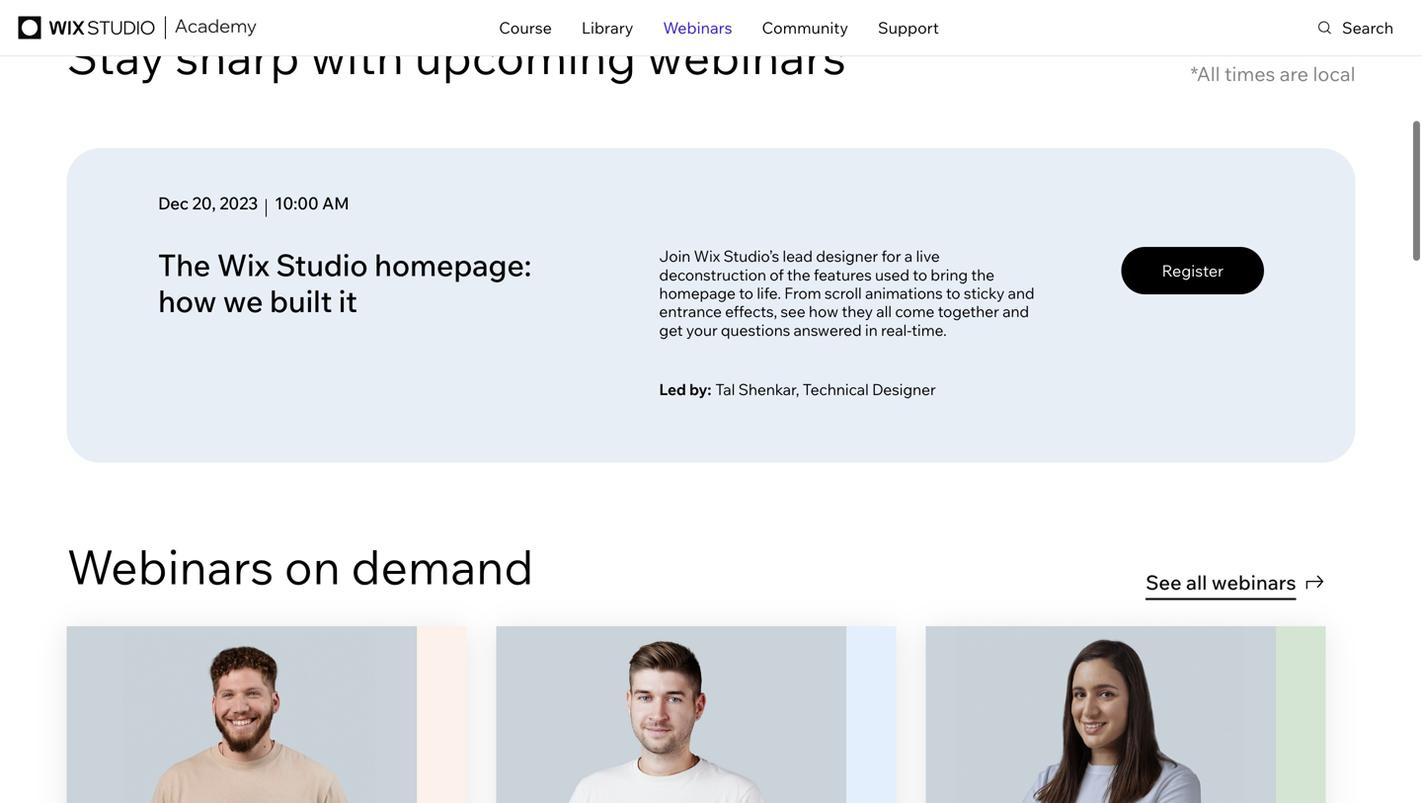 Task type: locate. For each thing, give the bounding box(es) containing it.
1 horizontal spatial how
[[809, 302, 839, 321]]

built
[[270, 282, 332, 320]]

wix right join
[[694, 246, 720, 266]]

and
[[1008, 283, 1035, 303], [1003, 302, 1029, 321]]

times
[[1225, 61, 1276, 86]]

1 wix from the left
[[217, 246, 269, 284]]

wix for join
[[694, 246, 720, 266]]

wix inside join wix studio's lead designer for a live deconstruction of the features used to bring the homepage to life. from scroll animations to sticky and entrance effects, see how they all come together and get your questions answered in real-time.
[[694, 246, 720, 266]]

wix studio logo image
[[16, 16, 157, 39], [18, 16, 155, 39]]

1 horizontal spatial watch now list item
[[496, 626, 896, 803]]

upcoming
[[415, 27, 636, 86]]

1 horizontal spatial the
[[971, 265, 995, 284]]

answered
[[794, 320, 862, 340]]

watch now link for image for discover the wix studio editor
[[186, 731, 347, 778]]

1 watch now list item from the left
[[67, 626, 467, 803]]

all
[[876, 302, 892, 321], [1186, 570, 1208, 595]]

wix studio academy logo image
[[174, 19, 258, 36], [175, 19, 256, 36]]

sharp
[[176, 27, 300, 86]]

now for image for discover the wix studio editor
[[277, 745, 308, 764]]

dec
[[158, 193, 189, 214]]

0 horizontal spatial all
[[876, 302, 892, 321]]

1 watch from the left
[[226, 745, 273, 764]]

list
[[67, 626, 1326, 803]]

1 watch now link from the left
[[186, 731, 347, 778]]

am
[[322, 193, 349, 214]]

0 horizontal spatial now
[[277, 745, 308, 764]]

2 the from the left
[[971, 265, 995, 284]]

wix
[[217, 246, 269, 284], [694, 246, 720, 266]]

1 horizontal spatial wix
[[694, 246, 720, 266]]

homepage
[[659, 283, 736, 303]]

wix right the
[[217, 246, 269, 284]]

to left sticky
[[946, 283, 961, 303]]

3 watch now link from the left
[[1046, 731, 1206, 778]]

the
[[158, 246, 210, 284]]

how inside the wix studio homepage: how we built it
[[158, 282, 217, 320]]

0 horizontal spatial watch now list item
[[67, 626, 467, 803]]

all inside join wix studio's lead designer for a live deconstruction of the features used to bring the homepage to life. from scroll animations to sticky and entrance effects, see how they all come together and get your questions answered in real-time.
[[876, 302, 892, 321]]

1 horizontal spatial watch now
[[656, 745, 737, 764]]

1 horizontal spatial watch
[[656, 745, 703, 764]]

the right bring
[[971, 265, 995, 284]]

to
[[913, 265, 928, 284], [739, 283, 754, 303], [946, 283, 961, 303]]

0 horizontal spatial watch now
[[226, 745, 308, 764]]

studio
[[276, 246, 368, 284]]

stay sharp with upcoming webinars
[[67, 27, 857, 86]]

1 horizontal spatial all
[[1186, 570, 1208, 595]]

the right of
[[787, 265, 811, 284]]

2 horizontal spatial watch
[[1085, 745, 1132, 764]]

wix inside the wix studio homepage: how we built it
[[217, 246, 269, 284]]

1 vertical spatial webinars
[[67, 537, 274, 596]]

webinars
[[663, 18, 732, 38], [67, 537, 274, 596]]

1 horizontal spatial webinars
[[663, 18, 732, 38]]

watch now list item
[[67, 626, 467, 803], [496, 626, 896, 803], [926, 626, 1326, 803]]

1 now from the left
[[277, 745, 308, 764]]

0 horizontal spatial webinars
[[67, 537, 274, 596]]

with
[[310, 27, 404, 86]]

2 wix from the left
[[694, 246, 720, 266]]

how inside join wix studio's lead designer for a live deconstruction of the features used to bring the homepage to life. from scroll animations to sticky and entrance effects, see how they all come together and get your questions answered in real-time.
[[809, 302, 839, 321]]

life.
[[757, 283, 781, 303]]

0 horizontal spatial how
[[158, 282, 217, 320]]

0 horizontal spatial wix
[[217, 246, 269, 284]]

watch now link for image for embrace fully responsive design using wix studio webinar
[[616, 731, 777, 778]]

watch now link for image for transform your pages with special effects using wix studio
[[1046, 731, 1206, 778]]

the
[[787, 265, 811, 284], [971, 265, 995, 284]]

now
[[277, 745, 308, 764], [706, 745, 737, 764], [1136, 745, 1167, 764]]

the wix studio homepage: how we built it
[[158, 246, 531, 320]]

*all times are local
[[1191, 61, 1356, 86]]

questions
[[721, 320, 790, 340]]

course link
[[499, 9, 552, 46]]

0 horizontal spatial the
[[787, 265, 811, 284]]

are
[[1280, 61, 1309, 86]]

watch for image for discover the wix studio editor
[[226, 745, 273, 764]]

to right a
[[913, 265, 928, 284]]

watch now
[[226, 745, 308, 764], [656, 745, 737, 764], [1085, 745, 1167, 764]]

0 horizontal spatial watch
[[226, 745, 273, 764]]

webinars link
[[663, 9, 732, 46]]

1 wix studio academy logo image from the left
[[174, 19, 258, 36]]

watch now for image for discover the wix studio editor
[[226, 745, 308, 764]]

0 horizontal spatial to
[[739, 283, 754, 303]]

3 watch now from the left
[[1085, 745, 1167, 764]]

2 watch now list item from the left
[[496, 626, 896, 803]]

2 horizontal spatial watch now link
[[1046, 731, 1206, 778]]

3 now from the left
[[1136, 745, 1167, 764]]

watch for image for transform your pages with special effects using wix studio
[[1085, 745, 1132, 764]]

get
[[659, 320, 683, 340]]

0 vertical spatial all
[[876, 302, 892, 321]]

2 horizontal spatial watch now list item
[[926, 626, 1326, 803]]

all right they
[[876, 302, 892, 321]]

2 horizontal spatial watch now
[[1085, 745, 1167, 764]]

how left we
[[158, 282, 217, 320]]

1 horizontal spatial watch now link
[[616, 731, 777, 778]]

0 horizontal spatial webinars
[[647, 27, 846, 86]]

watch now link
[[186, 731, 347, 778], [616, 731, 777, 778], [1046, 731, 1206, 778]]

bring
[[931, 265, 968, 284]]

real-
[[881, 320, 912, 340]]

0 horizontal spatial watch now link
[[186, 731, 347, 778]]

support link
[[878, 9, 939, 46]]

webinars
[[647, 27, 846, 86], [1212, 570, 1297, 595]]

used
[[875, 265, 910, 284]]

by:
[[690, 380, 712, 399]]

all right see
[[1186, 570, 1208, 595]]

register link
[[1122, 247, 1264, 294]]

how
[[158, 282, 217, 320], [809, 302, 839, 321]]

deconstruction
[[659, 265, 766, 284]]

to left life.
[[739, 283, 754, 303]]

wix for the
[[217, 246, 269, 284]]

0 vertical spatial webinars
[[663, 18, 732, 38]]

3 watch from the left
[[1085, 745, 1132, 764]]

1 horizontal spatial now
[[706, 745, 737, 764]]

effects,
[[725, 302, 777, 321]]

Search text field
[[1319, 0, 1422, 55]]

20,
[[192, 193, 216, 214]]

webinars for webinars on demand
[[67, 537, 274, 596]]

2 horizontal spatial now
[[1136, 745, 1167, 764]]

led by: tal shenkar, technical designer
[[659, 380, 936, 399]]

2 wix studio logo image from the left
[[18, 16, 155, 39]]

how right 'see'
[[809, 302, 839, 321]]

1 watch now from the left
[[226, 745, 308, 764]]

1 horizontal spatial webinars
[[1212, 570, 1297, 595]]

animations
[[865, 283, 943, 303]]

watch
[[226, 745, 273, 764], [656, 745, 703, 764], [1085, 745, 1132, 764]]

image for embrace fully responsive design using wix studio webinar image
[[496, 626, 896, 803]]

see
[[1146, 570, 1182, 595]]

3 watch now list item from the left
[[926, 626, 1326, 803]]

in
[[865, 320, 878, 340]]

webinars on demand
[[67, 537, 534, 596]]

2 watch now link from the left
[[616, 731, 777, 778]]

shenkar, technical
[[739, 380, 869, 399]]

course
[[499, 18, 552, 38]]

2 wix studio academy logo image from the left
[[175, 19, 256, 36]]



Task type: vqa. For each thing, say whether or not it's contained in the screenshot.
Photographer View
no



Task type: describe. For each thing, give the bounding box(es) containing it.
library
[[582, 18, 634, 38]]

join
[[659, 246, 691, 266]]

together
[[938, 302, 999, 321]]

see all webinars
[[1146, 570, 1297, 595]]

dec 20, 2023
[[158, 193, 258, 214]]

designer
[[816, 246, 878, 266]]

your
[[686, 320, 718, 340]]

and right sticky
[[1008, 283, 1035, 303]]

image for transform your pages with special effects using wix studio image
[[926, 626, 1326, 803]]

features
[[814, 265, 872, 284]]

they
[[842, 302, 873, 321]]

stay
[[67, 27, 165, 86]]

led
[[659, 380, 686, 399]]

and right together
[[1003, 302, 1029, 321]]

register
[[1162, 261, 1224, 281]]

2 watch now from the left
[[656, 745, 737, 764]]

it
[[338, 282, 357, 320]]

1 vertical spatial all
[[1186, 570, 1208, 595]]

community
[[762, 18, 849, 38]]

see
[[781, 302, 806, 321]]

see all webinars link
[[1146, 565, 1326, 600]]

the wix studio homepage: how we built it list item
[[67, 148, 1356, 463]]

2 now from the left
[[706, 745, 737, 764]]

1 horizontal spatial to
[[913, 265, 928, 284]]

homepage:
[[374, 246, 531, 284]]

studio's
[[724, 246, 779, 266]]

for
[[882, 246, 901, 266]]

local
[[1313, 61, 1356, 86]]

entrance
[[659, 302, 722, 321]]

come
[[895, 302, 935, 321]]

from
[[784, 283, 821, 303]]

join wix studio's lead designer for a live deconstruction of the features used to bring the homepage to life. from scroll animations to sticky and entrance effects, see how they all come together and get your questions answered in real-time.
[[659, 246, 1035, 340]]

0 vertical spatial webinars
[[647, 27, 846, 86]]

image for discover the wix studio editor image
[[67, 626, 467, 803]]

designer
[[872, 380, 936, 399]]

1 vertical spatial webinars
[[1212, 570, 1297, 595]]

lead
[[783, 246, 813, 266]]

watch now for image for transform your pages with special effects using wix studio
[[1085, 745, 1167, 764]]

sticky
[[964, 283, 1005, 303]]

demand
[[351, 537, 534, 596]]

2 watch from the left
[[656, 745, 703, 764]]

on
[[284, 537, 341, 596]]

10:00
[[275, 193, 319, 214]]

scroll
[[825, 283, 862, 303]]

now for image for transform your pages with special effects using wix studio
[[1136, 745, 1167, 764]]

list containing watch now
[[67, 626, 1326, 803]]

webinars for webinars
[[663, 18, 732, 38]]

tal
[[716, 380, 735, 399]]

library link
[[582, 9, 634, 46]]

support
[[878, 18, 939, 38]]

1 wix studio logo image from the left
[[16, 16, 157, 39]]

of
[[770, 265, 784, 284]]

2 horizontal spatial to
[[946, 283, 961, 303]]

live
[[916, 246, 940, 266]]

time.
[[912, 320, 947, 340]]

a
[[905, 246, 913, 266]]

1 the from the left
[[787, 265, 811, 284]]

2023
[[220, 193, 258, 214]]

*all
[[1191, 61, 1220, 86]]

10:00 am
[[275, 193, 349, 214]]

we
[[223, 282, 263, 320]]



